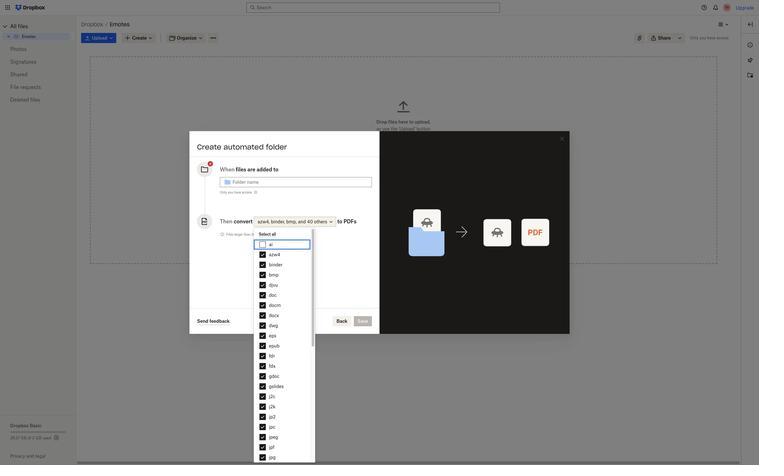 Task type: vqa. For each thing, say whether or not it's contained in the screenshot.
the added within Create automated folder Dialog
yes



Task type: locate. For each thing, give the bounding box(es) containing it.
dropbox for dropbox / emotes
[[81, 21, 103, 28]]

of
[[28, 436, 31, 441]]

docx
[[269, 313, 279, 318]]

gb
[[36, 436, 41, 441]]

1 vertical spatial only you have access
[[220, 191, 252, 194]]

j2c checkbox item
[[254, 392, 311, 402]]

1 horizontal spatial added
[[406, 210, 419, 215]]

1 horizontal spatial have
[[707, 36, 716, 40]]

pdfs
[[344, 218, 357, 225]]

emotes down all files
[[22, 34, 36, 39]]

1 horizontal spatial emotes
[[110, 21, 130, 28]]

dropbox left "/"
[[81, 21, 103, 28]]

and for privacy and legal
[[26, 454, 34, 459]]

fdx
[[269, 364, 276, 369]]

1 vertical spatial and
[[379, 228, 387, 233]]

drive
[[409, 192, 420, 197]]

1 vertical spatial you
[[228, 191, 233, 194]]

all
[[10, 23, 17, 29]]

azw4, binder, bmp, and 40 others button
[[254, 217, 336, 227]]

0 vertical spatial be
[[400, 210, 405, 215]]

folder permissions image
[[253, 190, 258, 195]]

Folder name text field
[[233, 179, 368, 186]]

used
[[43, 436, 51, 441]]

dropbox for dropbox basic
[[10, 423, 29, 429]]

emotes inside all files tree
[[22, 34, 36, 39]]

0 vertical spatial dropbox
[[81, 21, 103, 28]]

privacy and legal link
[[10, 454, 76, 459]]

added down drive
[[406, 210, 419, 215]]

emotes right "/"
[[110, 21, 130, 28]]

others
[[314, 219, 327, 225]]

1 vertical spatial dropbox
[[10, 423, 29, 429]]

/
[[105, 22, 108, 27]]

drop files here to upload, or use the 'upload' button
[[377, 119, 431, 132]]

0 vertical spatial emotes
[[110, 21, 130, 28]]

1 vertical spatial only
[[220, 191, 227, 194]]

added inside "more ways to add content" "element"
[[406, 210, 419, 215]]

be right 'not'
[[274, 233, 277, 236]]

files for request
[[384, 210, 393, 215]]

1 vertical spatial be
[[274, 233, 277, 236]]

files right request
[[384, 210, 393, 215]]

to right here
[[409, 119, 414, 125]]

request
[[365, 210, 383, 215]]

dwg
[[269, 323, 278, 328]]

from left the your
[[404, 174, 414, 180]]

only you have access inside create automated folder 'dialog'
[[220, 191, 252, 194]]

files inside create automated folder 'dialog'
[[236, 166, 246, 173]]

files left are
[[236, 166, 246, 173]]

0 vertical spatial only you have access
[[691, 36, 729, 40]]

google
[[392, 192, 407, 197]]

0 vertical spatial you
[[700, 36, 706, 40]]

all files
[[10, 23, 28, 29]]

create automated folder
[[197, 143, 287, 152]]

0 vertical spatial from
[[404, 174, 414, 180]]

0 horizontal spatial only
[[220, 191, 227, 194]]

files inside the all files link
[[18, 23, 28, 29]]

1 vertical spatial access
[[242, 191, 252, 194]]

folder
[[266, 143, 287, 152], [391, 174, 403, 180], [435, 210, 447, 215], [437, 228, 449, 233]]

jp2 checkbox item
[[254, 412, 311, 422]]

jpc checkbox item
[[254, 422, 311, 432]]

2 vertical spatial and
[[26, 454, 34, 459]]

open information panel image
[[747, 41, 754, 49]]

to
[[409, 119, 414, 125], [400, 158, 405, 164], [274, 166, 279, 173], [394, 210, 399, 215], [420, 210, 425, 215], [338, 218, 343, 225], [422, 228, 427, 233]]

get more space image
[[52, 434, 60, 442]]

0 vertical spatial share
[[658, 35, 671, 41]]

1 horizontal spatial share
[[658, 35, 671, 41]]

1 vertical spatial added
[[406, 210, 419, 215]]

this down "request files to be added to this folder"
[[428, 228, 436, 233]]

0 horizontal spatial be
[[274, 233, 277, 236]]

1 horizontal spatial only you have access
[[691, 36, 729, 40]]

fdr checkbox item
[[254, 351, 311, 361]]

dropbox up 28.57
[[10, 423, 29, 429]]

from right import
[[381, 192, 391, 197]]

more ways to add content
[[376, 158, 432, 164]]

emotes
[[110, 21, 130, 28], [22, 34, 36, 39]]

and left the 40 on the top left of page
[[298, 219, 306, 225]]

select
[[259, 232, 271, 237]]

2 horizontal spatial and
[[379, 228, 387, 233]]

azw4,
[[258, 219, 270, 225]]

0 horizontal spatial access
[[242, 191, 252, 194]]

share
[[658, 35, 671, 41], [365, 228, 378, 233]]

0 vertical spatial only
[[691, 36, 699, 40]]

access inside "more ways to add content" "element"
[[407, 228, 421, 233]]

0 vertical spatial added
[[257, 166, 272, 173]]

have
[[707, 36, 716, 40], [234, 191, 241, 194]]

1 vertical spatial have
[[234, 191, 241, 194]]

1 horizontal spatial be
[[400, 210, 405, 215]]

0 horizontal spatial emotes
[[22, 34, 36, 39]]

files for deleted
[[30, 97, 40, 103]]

added
[[257, 166, 272, 173], [406, 210, 419, 215]]

binder checkbox item
[[254, 260, 311, 270]]

docm checkbox item
[[254, 301, 311, 311]]

1 horizontal spatial only
[[691, 36, 699, 40]]

files inside the deleted files 'link'
[[30, 97, 40, 103]]

0 horizontal spatial only you have access
[[220, 191, 252, 194]]

files for drop
[[388, 119, 398, 125]]

azw4
[[269, 252, 280, 257]]

open pinned items image
[[747, 56, 754, 64]]

0 horizontal spatial have
[[234, 191, 241, 194]]

1 vertical spatial share
[[365, 228, 378, 233]]

share for share and manage access to this folder
[[365, 228, 378, 233]]

files inside "more ways to add content" "element"
[[384, 210, 393, 215]]

'upload'
[[399, 126, 416, 132]]

file requests
[[10, 84, 41, 90]]

dropbox
[[81, 21, 103, 28], [10, 423, 29, 429]]

open details pane image
[[747, 21, 754, 28]]

0 horizontal spatial and
[[26, 454, 34, 459]]

photos
[[10, 46, 27, 52]]

and left legal
[[26, 454, 34, 459]]

requests
[[20, 84, 41, 90]]

gdoc
[[269, 374, 279, 379]]

files
[[18, 23, 28, 29], [30, 97, 40, 103], [388, 119, 398, 125], [236, 166, 246, 173], [384, 210, 393, 215]]

0 horizontal spatial dropbox
[[10, 423, 29, 429]]

files are added to
[[236, 166, 279, 173]]

to up the manage
[[394, 210, 399, 215]]

be inside create automated folder 'dialog'
[[274, 233, 277, 236]]

access inside create automated folder 'dialog'
[[242, 191, 252, 194]]

and for share and manage access to this folder
[[379, 228, 387, 233]]

this right access at the top of page
[[382, 174, 390, 180]]

deleted files link
[[10, 94, 66, 106]]

only inside create automated folder 'dialog'
[[220, 191, 227, 194]]

this
[[382, 174, 390, 180], [426, 210, 434, 215], [428, 228, 436, 233]]

request files to be added to this folder
[[365, 210, 447, 215]]

share inside "more ways to add content" "element"
[[365, 228, 378, 233]]

and
[[298, 219, 306, 225], [379, 228, 387, 233], [26, 454, 34, 459]]

folder inside 'dialog'
[[266, 143, 287, 152]]

be down the google
[[400, 210, 405, 215]]

0 vertical spatial and
[[298, 219, 306, 225]]

this up share and manage access to this folder
[[426, 210, 434, 215]]

and left the manage
[[379, 228, 387, 233]]

2 vertical spatial access
[[407, 228, 421, 233]]

1 horizontal spatial dropbox
[[81, 21, 103, 28]]

share and manage access to this folder
[[365, 228, 449, 233]]

emotes link
[[13, 33, 70, 40]]

files right all
[[18, 23, 28, 29]]

1 horizontal spatial and
[[298, 219, 306, 225]]

2 horizontal spatial access
[[717, 36, 729, 40]]

import
[[365, 192, 380, 197]]

dwg checkbox item
[[254, 321, 311, 331]]

deleted
[[10, 97, 29, 103]]

added right are
[[257, 166, 272, 173]]

j2k
[[269, 404, 276, 410]]

jpc
[[269, 424, 276, 430]]

and inside "more ways to add content" "element"
[[379, 228, 387, 233]]

1 vertical spatial emotes
[[22, 34, 36, 39]]

to left pdfs
[[338, 218, 343, 225]]

from
[[404, 174, 414, 180], [381, 192, 391, 197]]

0 horizontal spatial you
[[228, 191, 233, 194]]

bmp,
[[286, 219, 297, 225]]

added inside create automated folder 'dialog'
[[257, 166, 272, 173]]

share for share
[[658, 35, 671, 41]]

jpeg checkbox item
[[254, 432, 311, 443]]

files down file requests link
[[30, 97, 40, 103]]

upgrade
[[736, 5, 754, 10]]

jpg checkbox item
[[254, 453, 311, 463]]

bmp checkbox item
[[254, 270, 311, 280]]

0 horizontal spatial share
[[365, 228, 378, 233]]

bmp
[[269, 272, 279, 278]]

file
[[10, 84, 19, 90]]

access
[[717, 36, 729, 40], [242, 191, 252, 194], [407, 228, 421, 233]]

0 horizontal spatial from
[[381, 192, 391, 197]]

0 horizontal spatial added
[[257, 166, 272, 173]]

files up the the at right
[[388, 119, 398, 125]]

signatures
[[10, 59, 36, 65]]

30mb
[[251, 233, 261, 236]]

files inside "drop files here to upload, or use the 'upload' button"
[[388, 119, 398, 125]]

1 horizontal spatial access
[[407, 228, 421, 233]]

jpf
[[269, 445, 275, 450]]

basic
[[30, 423, 42, 429]]

40
[[307, 219, 313, 225]]

share inside share button
[[658, 35, 671, 41]]

then
[[220, 218, 233, 225]]



Task type: describe. For each thing, give the bounding box(es) containing it.
eps checkbox item
[[254, 331, 311, 341]]

doc checkbox item
[[254, 290, 311, 301]]

jp2
[[269, 414, 276, 420]]

epub
[[269, 343, 280, 349]]

signatures link
[[10, 55, 66, 68]]

button
[[417, 126, 431, 132]]

files for all
[[18, 23, 28, 29]]

legal
[[35, 454, 46, 459]]

2
[[32, 436, 35, 441]]

to right are
[[274, 166, 279, 173]]

azw4 checkbox item
[[254, 250, 311, 260]]

be inside "more ways to add content" "element"
[[400, 210, 405, 215]]

than
[[244, 233, 251, 236]]

desktop
[[426, 174, 443, 180]]

file requests link
[[10, 81, 66, 94]]

the
[[391, 126, 398, 132]]

files
[[226, 233, 233, 236]]

access
[[365, 174, 381, 180]]

epub checkbox item
[[254, 341, 311, 351]]

use
[[382, 126, 390, 132]]

gslides
[[269, 384, 284, 389]]

you inside create automated folder 'dialog'
[[228, 191, 233, 194]]

docx checkbox item
[[254, 311, 311, 321]]

create
[[197, 143, 221, 152]]

content
[[415, 158, 432, 164]]

more ways to add content element
[[350, 158, 458, 243]]

add
[[406, 158, 414, 164]]

import from google drive
[[365, 192, 420, 197]]

to left add
[[400, 158, 405, 164]]

all files link
[[10, 21, 76, 31]]

jpeg
[[269, 435, 278, 440]]

1 horizontal spatial from
[[404, 174, 414, 180]]

global header element
[[0, 0, 760, 16]]

open activity image
[[747, 72, 754, 79]]

to inside "drop files here to upload, or use the 'upload' button"
[[409, 119, 414, 125]]

djvu
[[269, 282, 278, 288]]

automated
[[224, 143, 264, 152]]

will
[[262, 233, 267, 236]]

0 vertical spatial access
[[717, 36, 729, 40]]

all files tree
[[1, 21, 76, 42]]

binder,
[[271, 219, 285, 225]]

28.57 kb of 2 gb used
[[10, 436, 51, 441]]

j2k checkbox item
[[254, 402, 311, 412]]

more
[[376, 158, 387, 164]]

converted
[[278, 233, 293, 236]]

jpf checkbox item
[[254, 443, 311, 453]]

fdr
[[269, 353, 275, 359]]

when
[[220, 166, 235, 173]]

files larger than 30mb will not be converted
[[226, 233, 293, 236]]

not
[[268, 233, 273, 236]]

ways
[[388, 158, 399, 164]]

dropbox basic
[[10, 423, 42, 429]]

j2c
[[269, 394, 275, 399]]

28.57
[[10, 436, 20, 441]]

0 vertical spatial this
[[382, 174, 390, 180]]

all
[[272, 232, 276, 237]]

ai
[[269, 242, 273, 247]]

drop
[[377, 119, 387, 125]]

jpg
[[269, 455, 276, 460]]

photos link
[[10, 43, 66, 55]]

to down "request files to be added to this folder"
[[422, 228, 427, 233]]

binder
[[269, 262, 283, 268]]

0 vertical spatial have
[[707, 36, 716, 40]]

your
[[415, 174, 425, 180]]

doc
[[269, 293, 277, 298]]

gslides checkbox item
[[254, 382, 311, 392]]

access this folder from your desktop
[[365, 174, 443, 180]]

privacy
[[10, 454, 25, 459]]

larger
[[234, 233, 243, 236]]

convert
[[234, 218, 253, 225]]

shared
[[10, 71, 27, 78]]

fdx checkbox item
[[254, 361, 311, 372]]

2 vertical spatial this
[[428, 228, 436, 233]]

and inside dropdown button
[[298, 219, 306, 225]]

upgrade link
[[736, 5, 754, 10]]

gdoc checkbox item
[[254, 372, 311, 382]]

dropbox logo - go to the homepage image
[[13, 3, 47, 13]]

to pdfs
[[338, 218, 357, 225]]

kb
[[21, 436, 27, 441]]

1 vertical spatial from
[[381, 192, 391, 197]]

eps
[[269, 333, 277, 339]]

or
[[377, 126, 381, 132]]

have inside create automated folder 'dialog'
[[234, 191, 241, 194]]

shared link
[[10, 68, 66, 81]]

to up share and manage access to this folder
[[420, 210, 425, 215]]

dropbox link
[[81, 20, 103, 29]]

ai checkbox item
[[254, 240, 311, 250]]

docm
[[269, 303, 281, 308]]

upload,
[[415, 119, 431, 125]]

djvu checkbox item
[[254, 280, 311, 290]]

select all
[[259, 232, 276, 237]]

are
[[248, 166, 255, 173]]

deleted files
[[10, 97, 40, 103]]

here
[[399, 119, 408, 125]]

manage
[[388, 228, 406, 233]]

1 horizontal spatial you
[[700, 36, 706, 40]]

1 vertical spatial this
[[426, 210, 434, 215]]

create automated folder dialog
[[190, 131, 570, 334]]

privacy and legal
[[10, 454, 46, 459]]

dropbox / emotes
[[81, 21, 130, 28]]



